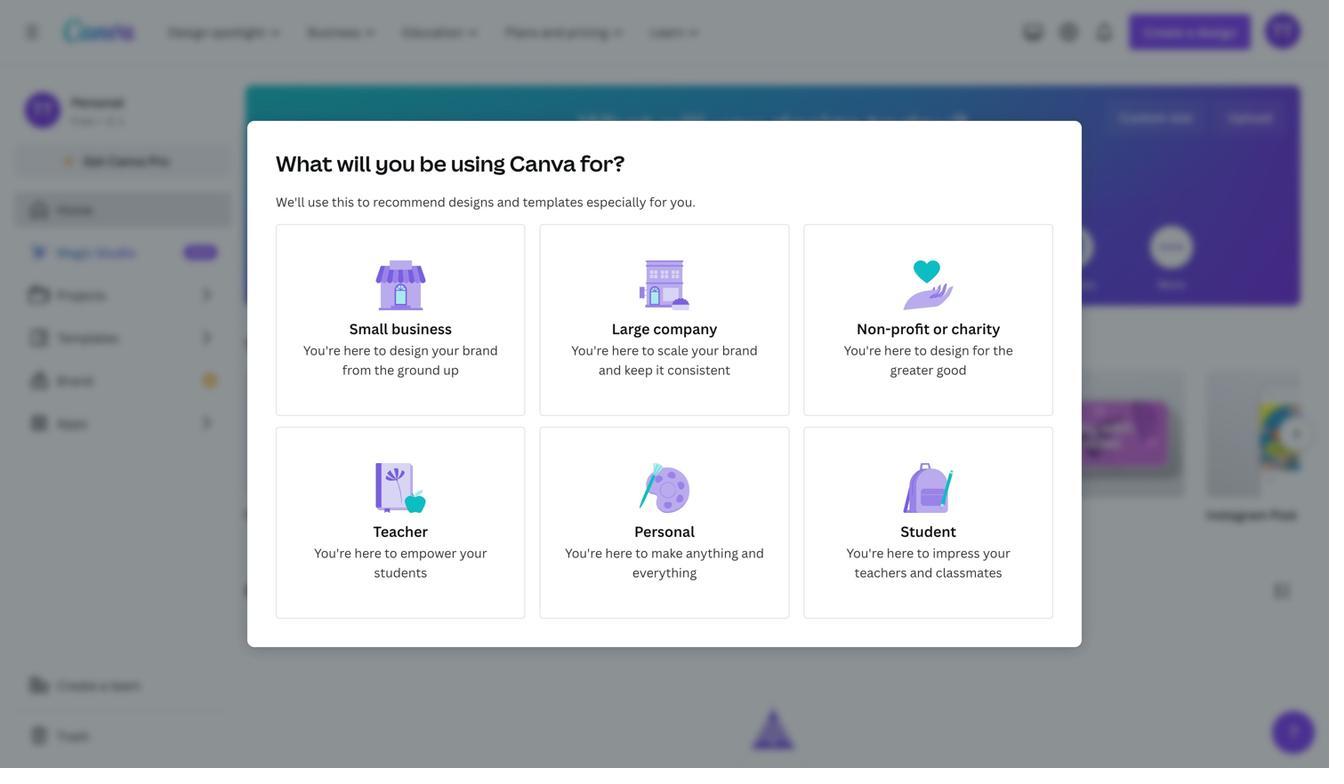 Task type: locate. For each thing, give the bounding box(es) containing it.
2 vertical spatial you
[[375, 277, 394, 292]]

will
[[660, 106, 706, 145], [337, 149, 371, 178]]

use
[[308, 194, 329, 210]]

the
[[993, 342, 1013, 359], [374, 362, 394, 379]]

will up this
[[337, 149, 371, 178]]

to inside teacher you're here to empower your students
[[385, 545, 397, 562]]

it
[[656, 362, 665, 379]]

personal up make
[[635, 522, 695, 542]]

social media
[[740, 277, 806, 292]]

1 horizontal spatial brand
[[722, 342, 758, 359]]

brand inside small business you're here to design your brand from the ground up
[[462, 342, 498, 359]]

5 group from the left
[[1207, 370, 1330, 498]]

canva left pro
[[108, 153, 146, 170]]

personal inside personal you're here to make anything and everything
[[635, 522, 695, 542]]

0 horizontal spatial design
[[390, 342, 429, 359]]

and down the impress on the right bottom
[[910, 565, 933, 582]]

you for design
[[712, 106, 765, 145]]

create a team
[[57, 678, 141, 695]]

designs down using
[[449, 194, 494, 210]]

1 horizontal spatial personal
[[635, 522, 695, 542]]

1 horizontal spatial the
[[993, 342, 1013, 359]]

whiteboard
[[630, 507, 701, 524]]

create
[[57, 678, 97, 695]]

will up you. on the right of page
[[660, 106, 706, 145]]

here left make
[[606, 545, 633, 562]]

your
[[432, 342, 459, 359], [692, 342, 719, 359], [460, 545, 487, 562], [983, 545, 1011, 562]]

we'll
[[276, 194, 305, 210]]

and left the keep
[[599, 362, 622, 379]]

brand for company
[[722, 342, 758, 359]]

1 brand from the left
[[462, 342, 498, 359]]

try
[[258, 378, 276, 390]]

0 horizontal spatial will
[[337, 149, 371, 178]]

group
[[438, 370, 609, 498], [630, 370, 801, 498], [822, 370, 993, 498], [1015, 370, 1186, 498], [1207, 370, 1330, 498]]

0 vertical spatial personal
[[71, 94, 124, 111]]

brand up consistent
[[722, 342, 758, 359]]

1 vertical spatial personal
[[635, 522, 695, 542]]

here inside large company you're here to scale your brand and keep it consistent
[[612, 342, 639, 359]]

personal you're here to make anything and everything
[[565, 522, 764, 582]]

to left make
[[636, 545, 648, 562]]

apps link
[[14, 406, 231, 441]]

1 vertical spatial what
[[276, 149, 333, 178]]

here up students
[[355, 545, 382, 562]]

design inside small business you're here to design your brand from the ground up
[[390, 342, 429, 359]]

templates link
[[14, 320, 231, 356]]

presentation
[[822, 507, 900, 524]]

play with canva group
[[246, 370, 417, 525]]

your right empower
[[460, 545, 487, 562]]

ground
[[397, 362, 440, 379]]

we'll use this to recommend designs and templates especially for you.
[[276, 194, 696, 210]]

1 horizontal spatial canva
[[304, 507, 342, 524]]

0 horizontal spatial the
[[374, 362, 394, 379]]

here up teachers in the right of the page
[[887, 545, 914, 562]]

0 horizontal spatial canva
[[108, 153, 146, 170]]

None search field
[[506, 166, 1040, 201]]

1 vertical spatial for
[[973, 342, 990, 359]]

your inside teacher you're here to empower your students
[[460, 545, 487, 562]]

personal
[[71, 94, 124, 111], [635, 522, 695, 542]]

1 horizontal spatial for
[[973, 342, 990, 359]]

0 horizontal spatial for
[[650, 194, 667, 210]]

will for design
[[660, 106, 706, 145]]

group for whiteboard
[[630, 370, 801, 498]]

teachers
[[855, 565, 907, 582]]

0 horizontal spatial brand
[[462, 342, 498, 359]]

0 vertical spatial you
[[712, 106, 765, 145]]

especially
[[587, 194, 647, 210]]

magic
[[57, 244, 93, 261]]

be
[[420, 149, 447, 178]]

0 vertical spatial designs
[[449, 194, 494, 210]]

media
[[774, 277, 806, 292]]

social media button
[[740, 214, 806, 306]]

company
[[653, 320, 718, 339]]

to up greater
[[915, 342, 927, 359]]

designs
[[449, 194, 494, 210], [304, 581, 364, 603]]

presentation (16:9)
[[822, 507, 938, 524]]

instagram post (squa
[[1207, 507, 1330, 524]]

whiteboards button
[[541, 214, 607, 306]]

the inside small business you're here to design your brand from the ground up
[[374, 362, 394, 379]]

1 vertical spatial you
[[376, 149, 415, 178]]

templates
[[57, 330, 119, 347]]

empower
[[401, 545, 457, 562]]

(squa
[[1301, 507, 1330, 524]]

presentation (16:9) group
[[822, 370, 993, 546]]

charity
[[952, 320, 1001, 339]]

everything
[[633, 565, 697, 582]]

0 horizontal spatial designs
[[304, 581, 364, 603]]

and
[[497, 194, 520, 210], [599, 362, 622, 379], [742, 545, 764, 562], [910, 565, 933, 582]]

here up from
[[344, 342, 371, 359]]

your up the 'up'
[[432, 342, 459, 359]]

for down the charity
[[973, 342, 990, 359]]

to inside student you're here to impress your teachers and classmates
[[917, 545, 930, 562]]

brand inside large company you're here to scale your brand and keep it consistent
[[722, 342, 758, 359]]

list
[[14, 235, 231, 441]]

templates
[[523, 194, 584, 210]]

the down the charity
[[993, 342, 1013, 359]]

to down student
[[917, 545, 930, 562]]

canva right with
[[304, 507, 342, 524]]

a
[[100, 678, 107, 695]]

0 horizontal spatial what
[[276, 149, 333, 178]]

apps
[[57, 415, 88, 432]]

1 horizontal spatial design
[[771, 106, 862, 145]]

here
[[344, 342, 371, 359], [612, 342, 639, 359], [885, 342, 912, 359], [355, 545, 382, 562], [606, 545, 633, 562], [887, 545, 914, 562]]

video group
[[1015, 370, 1186, 546]]

teacher
[[373, 522, 428, 542]]

3 group from the left
[[822, 370, 993, 498]]

0 vertical spatial will
[[660, 106, 706, 145]]

to down 'small'
[[374, 342, 387, 359]]

using
[[451, 149, 505, 178]]

personal up •
[[71, 94, 124, 111]]

0 vertical spatial the
[[993, 342, 1013, 359]]

canva up templates
[[510, 149, 576, 178]]

canva
[[510, 149, 576, 178], [108, 153, 146, 170], [304, 507, 342, 524]]

4 group from the left
[[1015, 370, 1186, 498]]

play with canva
[[246, 507, 342, 524]]

to up students
[[385, 545, 397, 562]]

(16:9)
[[903, 507, 938, 524]]

more button
[[1151, 214, 1194, 306]]

classmates
[[936, 565, 1003, 582]]

to inside large company you're here to scale your brand and keep it consistent
[[642, 342, 655, 359]]

2 group from the left
[[630, 370, 801, 498]]

your up the "classmates"
[[983, 545, 1011, 562]]

your up consistent
[[692, 342, 719, 359]]

whiteboards
[[541, 277, 607, 292]]

to up the keep
[[642, 342, 655, 359]]

for left you. on the right of page
[[650, 194, 667, 210]]

your inside small business you're here to design your brand from the ground up
[[432, 342, 459, 359]]

0 vertical spatial what
[[579, 106, 655, 145]]

you're inside personal you're here to make anything and everything
[[565, 545, 603, 562]]

here up greater
[[885, 342, 912, 359]]

1 vertical spatial the
[[374, 362, 394, 379]]

from
[[342, 362, 371, 379]]

2 horizontal spatial design
[[930, 342, 970, 359]]

1 vertical spatial designs
[[304, 581, 364, 603]]

you're
[[303, 342, 341, 359], [572, 342, 609, 359], [844, 342, 882, 359], [314, 545, 352, 562], [565, 545, 603, 562], [847, 545, 884, 562]]

here inside personal you're here to make anything and everything
[[606, 545, 633, 562]]

for you button
[[353, 214, 396, 306]]

recommend
[[373, 194, 446, 210]]

might
[[279, 334, 324, 356]]

the inside non-profit or charity you're here to design for the greater good
[[993, 342, 1013, 359]]

and right anything
[[742, 545, 764, 562]]

group for video
[[1015, 370, 1186, 498]]

for
[[650, 194, 667, 210], [973, 342, 990, 359]]

0 vertical spatial for
[[650, 194, 667, 210]]

to inside non-profit or charity you're here to design for the greater good
[[915, 342, 927, 359]]

what for what will you design today?
[[579, 106, 655, 145]]

here inside non-profit or charity you're here to design for the greater good
[[885, 342, 912, 359]]

1 vertical spatial will
[[337, 149, 371, 178]]

you
[[712, 106, 765, 145], [376, 149, 415, 178], [375, 277, 394, 292]]

pro
[[149, 153, 169, 170]]

•
[[97, 113, 101, 128]]

up
[[443, 362, 459, 379]]

you inside "button"
[[375, 277, 394, 292]]

large
[[612, 320, 650, 339]]

free
[[71, 113, 94, 128]]

designs right recent at the bottom
[[304, 581, 364, 603]]

canva inside button
[[108, 153, 146, 170]]

and left templates
[[497, 194, 520, 210]]

brand for business
[[462, 342, 498, 359]]

you for be
[[376, 149, 415, 178]]

the right from
[[374, 362, 394, 379]]

here down large
[[612, 342, 639, 359]]

1 horizontal spatial what
[[579, 106, 655, 145]]

for inside non-profit or charity you're here to design for the greater good
[[973, 342, 990, 359]]

here inside student you're here to impress your teachers and classmates
[[887, 545, 914, 562]]

brand right 'try...'
[[462, 342, 498, 359]]

0 horizontal spatial personal
[[71, 94, 124, 111]]

profit
[[891, 320, 930, 339]]

consistent
[[668, 362, 731, 379]]

what up for?
[[579, 106, 655, 145]]

what up we'll
[[276, 149, 333, 178]]

you're inside student you're here to impress your teachers and classmates
[[847, 545, 884, 562]]

2 brand from the left
[[722, 342, 758, 359]]

you're inside large company you're here to scale your brand and keep it consistent
[[572, 342, 609, 359]]

brand
[[462, 342, 498, 359], [722, 342, 758, 359]]

your inside student you're here to impress your teachers and classmates
[[983, 545, 1011, 562]]

1 horizontal spatial will
[[660, 106, 706, 145]]

make
[[651, 545, 683, 562]]



Task type: vqa. For each thing, say whether or not it's contained in the screenshot.


Task type: describe. For each thing, give the bounding box(es) containing it.
get
[[83, 153, 105, 170]]

here inside teacher you're here to empower your students
[[355, 545, 382, 562]]

top level navigation element
[[157, 14, 715, 50]]

teacher you're here to empower your students
[[314, 522, 487, 582]]

students
[[374, 565, 427, 582]]

team
[[110, 678, 141, 695]]

what for what will you be using canva for?
[[276, 149, 333, 178]]

for?
[[581, 149, 625, 178]]

the for charity
[[993, 342, 1013, 359]]

personal for personal
[[71, 94, 124, 111]]

play
[[246, 507, 272, 524]]

more
[[1159, 277, 1186, 292]]

presentations
[[638, 277, 710, 292]]

your inside large company you're here to scale your brand and keep it consistent
[[692, 342, 719, 359]]

you.
[[670, 194, 696, 210]]

you
[[246, 334, 275, 356]]

want
[[328, 334, 366, 356]]

1 group from the left
[[438, 370, 609, 498]]

non-
[[857, 320, 891, 339]]

small
[[350, 320, 388, 339]]

with
[[275, 507, 301, 524]]

whiteboard group
[[630, 370, 801, 546]]

get canva pro
[[83, 153, 169, 170]]

studio
[[96, 244, 136, 261]]

student
[[901, 522, 957, 542]]

create a team button
[[14, 668, 231, 704]]

print
[[935, 277, 961, 292]]

keep
[[625, 362, 653, 379]]

today?
[[868, 106, 968, 145]]

home
[[57, 202, 93, 218]]

1 horizontal spatial designs
[[449, 194, 494, 210]]

group for instagram post (squa
[[1207, 370, 1330, 498]]

print products
[[935, 277, 1010, 292]]

projects
[[57, 287, 106, 304]]

student you're here to impress your teachers and classmates
[[847, 522, 1011, 582]]

free •
[[71, 113, 101, 128]]

business
[[392, 320, 452, 339]]

brand
[[57, 372, 93, 389]]

what will you design today?
[[579, 106, 968, 145]]

will for be
[[337, 149, 371, 178]]

social
[[740, 277, 772, 292]]

projects link
[[14, 278, 231, 313]]

design inside non-profit or charity you're here to design for the greater good
[[930, 342, 970, 359]]

instagram post (square) group
[[1207, 370, 1330, 546]]

doc group
[[438, 370, 609, 546]]

post
[[1271, 507, 1298, 524]]

non-profit or charity you're here to design for the greater good
[[844, 320, 1013, 379]]

home link
[[14, 192, 231, 228]]

here inside small business you're here to design your brand from the ground up
[[344, 342, 371, 359]]

websites button
[[1049, 214, 1096, 306]]

try...
[[390, 334, 425, 356]]

trash
[[57, 728, 90, 745]]

you're inside teacher you're here to empower your students
[[314, 545, 352, 562]]

small business you're here to design your brand from the ground up
[[303, 320, 498, 379]]

you might want to try...
[[246, 334, 425, 356]]

to left 'try...'
[[370, 334, 386, 356]]

to inside personal you're here to make anything and everything
[[636, 545, 648, 562]]

you're inside small business you're here to design your brand from the ground up
[[303, 342, 341, 359]]

instagram
[[1207, 507, 1268, 524]]

2 horizontal spatial canva
[[510, 149, 576, 178]]

the for here
[[374, 362, 394, 379]]

what will you be using canva for?
[[276, 149, 625, 178]]

presentations button
[[638, 214, 710, 306]]

or
[[934, 320, 948, 339]]

personal for personal you're here to make anything and everything
[[635, 522, 695, 542]]

scale
[[658, 342, 689, 359]]

trash link
[[14, 719, 231, 755]]

video
[[1015, 507, 1049, 524]]

to right this
[[357, 194, 370, 210]]

large company you're here to scale your brand and keep it consistent
[[572, 320, 758, 379]]

websites
[[1049, 277, 1096, 292]]

terry turtle image
[[25, 93, 61, 128]]

magic studio
[[57, 244, 136, 261]]

terry turtle element
[[25, 93, 61, 128]]

brand link
[[14, 363, 231, 399]]

products
[[963, 277, 1010, 292]]

and inside personal you're here to make anything and everything
[[742, 545, 764, 562]]

and inside large company you're here to scale your brand and keep it consistent
[[599, 362, 622, 379]]

group for presentation (16:9)
[[822, 370, 993, 498]]

to inside small business you're here to design your brand from the ground up
[[374, 342, 387, 359]]

canva inside group
[[304, 507, 342, 524]]

list containing magic studio
[[14, 235, 231, 441]]

and inside student you're here to impress your teachers and classmates
[[910, 565, 933, 582]]

good
[[937, 362, 967, 379]]

print products button
[[935, 214, 1010, 306]]

new
[[190, 247, 212, 259]]

recent
[[246, 581, 301, 603]]

anything
[[686, 545, 739, 562]]

for
[[355, 277, 372, 292]]

1
[[118, 113, 124, 128]]

this
[[332, 194, 354, 210]]

recent designs
[[246, 581, 364, 603]]

impress
[[933, 545, 980, 562]]

you're inside non-profit or charity you're here to design for the greater good
[[844, 342, 882, 359]]



